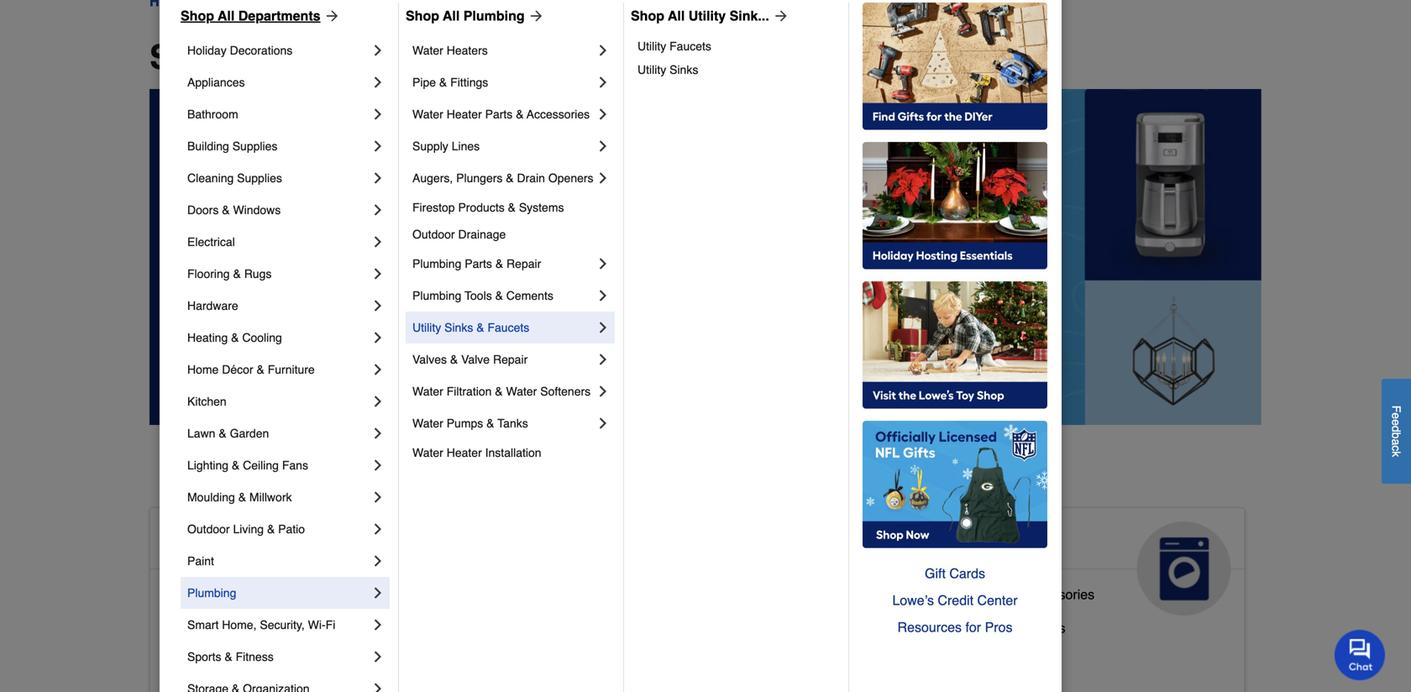 Task type: vqa. For each thing, say whether or not it's contained in the screenshot.
Security,
yes



Task type: describe. For each thing, give the bounding box(es) containing it.
resources for pros
[[897, 619, 1013, 635]]

water for water pumps & tanks
[[412, 417, 443, 430]]

arrow right image for shop all departments
[[320, 8, 341, 24]]

plumbing for plumbing
[[187, 586, 236, 600]]

utility faucets
[[638, 39, 711, 53]]

utility for utility faucets
[[638, 39, 666, 53]]

chevron right image for augers, plungers & drain openers
[[595, 170, 611, 186]]

firestop products & systems
[[412, 201, 564, 214]]

pros
[[985, 619, 1013, 635]]

shop all plumbing link
[[406, 6, 545, 26]]

shop for shop all plumbing
[[406, 8, 439, 24]]

flooring & rugs link
[[187, 258, 370, 290]]

drainage
[[458, 228, 506, 241]]

& right lawn
[[219, 427, 227, 440]]

departments for shop all departments
[[294, 38, 499, 76]]

lowe's credit center link
[[863, 587, 1047, 614]]

tanks
[[497, 417, 528, 430]]

chevron right image for water pumps & tanks
[[595, 415, 611, 432]]

pipe & fittings
[[412, 76, 488, 89]]

heater for parts
[[447, 108, 482, 121]]

0 vertical spatial home
[[187, 363, 219, 376]]

water heater installation link
[[412, 439, 611, 466]]

chevron right image for holiday decorations
[[370, 42, 386, 59]]

chevron right image for supply lines
[[595, 138, 611, 155]]

lighting
[[187, 459, 229, 472]]

chevron right image for sports & fitness
[[370, 648, 386, 665]]

accessible for accessible bathroom
[[164, 587, 228, 602]]

drain
[[517, 171, 545, 185]]

all down "shop all departments" link
[[242, 38, 285, 76]]

& down pipe & fittings link
[[516, 108, 524, 121]]

outdoor drainage link
[[412, 221, 611, 248]]

accessories inside appliance parts & accessories link
[[1022, 587, 1095, 602]]

& left cooling
[[231, 331, 239, 344]]

heating
[[187, 331, 228, 344]]

water for water heater parts & accessories
[[412, 108, 443, 121]]

arrow right image for shop all plumbing
[[525, 8, 545, 24]]

2 vertical spatial home
[[280, 654, 315, 669]]

enjoy savings year-round. no matter what you're shopping for, find what you need at a great price. image
[[150, 89, 1262, 425]]

cleaning
[[187, 171, 234, 185]]

& right houses,
[[653, 647, 662, 663]]

beverage & wine chillers link
[[912, 616, 1065, 650]]

& left valve
[[450, 353, 458, 366]]

1 horizontal spatial furniture
[[666, 647, 720, 663]]

chevron right image for plumbing
[[370, 585, 386, 601]]

décor
[[222, 363, 253, 376]]

0 vertical spatial parts
[[485, 108, 513, 121]]

lighting & ceiling fans link
[[187, 449, 370, 481]]

doors & windows link
[[187, 194, 370, 226]]

valves
[[412, 353, 447, 366]]

holiday hosting essentials. image
[[863, 142, 1047, 270]]

animal
[[538, 528, 616, 555]]

& right entry on the bottom left of the page
[[267, 654, 276, 669]]

0 vertical spatial bathroom
[[187, 108, 238, 121]]

& right filtration
[[495, 385, 503, 398]]

& up the wine
[[1010, 587, 1019, 602]]

chevron right image for flooring & rugs
[[370, 265, 386, 282]]

cooling
[[242, 331, 282, 344]]

millwork
[[249, 491, 292, 504]]

1 vertical spatial bathroom
[[232, 587, 290, 602]]

moulding
[[187, 491, 235, 504]]

chevron right image for hardware
[[370, 297, 386, 314]]

water up tanks in the left of the page
[[506, 385, 537, 398]]

supply lines link
[[412, 130, 595, 162]]

heaters
[[447, 44, 488, 57]]

holiday
[[187, 44, 227, 57]]

appliance parts & accessories
[[912, 587, 1095, 602]]

water pumps & tanks
[[412, 417, 528, 430]]

sinks for utility sinks
[[670, 63, 698, 76]]

water heater installation
[[412, 446, 541, 459]]

lowe's credit center
[[892, 593, 1018, 608]]

utility for utility sinks & faucets
[[412, 321, 441, 334]]

1 vertical spatial appliances
[[912, 528, 1038, 555]]

gift cards link
[[863, 560, 1047, 587]]

hardware
[[187, 299, 238, 312]]

water for water heaters
[[412, 44, 443, 57]]

utility sinks & faucets
[[412, 321, 529, 334]]

& left rugs
[[233, 267, 241, 281]]

water heaters
[[412, 44, 488, 57]]

accessible home
[[164, 528, 359, 555]]

outdoor for outdoor drainage
[[412, 228, 455, 241]]

shop all departments
[[150, 38, 499, 76]]

lawn & garden link
[[187, 417, 370, 449]]

rugs
[[244, 267, 272, 281]]

paint
[[187, 554, 214, 568]]

living
[[233, 522, 264, 536]]

water heaters link
[[412, 34, 595, 66]]

chevron right image for plumbing parts & repair
[[595, 255, 611, 272]]

accessible for accessible bedroom
[[164, 620, 228, 636]]

systems
[[519, 201, 564, 214]]

smart home, security, wi-fi link
[[187, 609, 370, 641]]

home,
[[222, 618, 257, 632]]

animal & pet care
[[538, 528, 683, 582]]

2 e from the top
[[1390, 419, 1403, 426]]

b
[[1390, 432, 1403, 439]]

shop all departments link
[[181, 6, 341, 26]]

all for utility
[[668, 8, 685, 24]]

heater for installation
[[447, 446, 482, 459]]

chevron right image for water heater parts & accessories
[[595, 106, 611, 123]]

all for departments
[[218, 8, 235, 24]]

holiday decorations
[[187, 44, 293, 57]]

c
[[1390, 445, 1403, 451]]

& left ceiling
[[232, 459, 240, 472]]

smart
[[187, 618, 219, 632]]

appliance
[[912, 587, 971, 602]]

& right tools
[[495, 289, 503, 302]]

chevron right image for water filtration & water softeners
[[595, 383, 611, 400]]

water heater parts & accessories link
[[412, 98, 595, 130]]

repair for plumbing parts & repair
[[507, 257, 541, 270]]

resources
[[897, 619, 962, 635]]

credit
[[938, 593, 974, 608]]

visit the lowe's toy shop. image
[[863, 281, 1047, 409]]

moulding & millwork link
[[187, 481, 370, 513]]

& right doors
[[222, 203, 230, 217]]

electrical link
[[187, 226, 370, 258]]

& right pipe
[[439, 76, 447, 89]]

& left patio
[[267, 522, 275, 536]]

chevron right image for bathroom
[[370, 106, 386, 123]]

chevron right image for electrical
[[370, 234, 386, 250]]

& up outdoor drainage link
[[508, 201, 516, 214]]

security,
[[260, 618, 305, 632]]

chevron right image for doors & windows
[[370, 202, 386, 218]]

tools
[[465, 289, 492, 302]]

fitness
[[236, 650, 274, 664]]

shop all utility sink... link
[[631, 6, 789, 26]]

chevron right image for lawn & garden
[[370, 425, 386, 442]]

utility sinks & faucets link
[[412, 312, 595, 344]]

water for water heater installation
[[412, 446, 443, 459]]

accessible home image
[[389, 522, 483, 616]]

kitchen
[[187, 395, 227, 408]]

chevron right image for plumbing tools & cements
[[595, 287, 611, 304]]

chevron right image for valves & valve repair
[[595, 351, 611, 368]]

beverage
[[912, 620, 970, 636]]

valves & valve repair
[[412, 353, 528, 366]]

installation
[[485, 446, 541, 459]]

shop for shop all departments
[[181, 8, 214, 24]]

heating & cooling
[[187, 331, 282, 344]]

chevron right image for home décor & furniture
[[370, 361, 386, 378]]

all for plumbing
[[443, 8, 460, 24]]

accessible bathroom link
[[164, 583, 290, 616]]



Task type: locate. For each thing, give the bounding box(es) containing it.
wi-
[[308, 618, 326, 632]]

firestop products & systems link
[[412, 194, 611, 221]]

bathroom link
[[187, 98, 370, 130]]

accessible home link
[[150, 508, 496, 616]]

accessible for accessible home
[[164, 528, 287, 555]]

1 heater from the top
[[447, 108, 482, 121]]

water for water filtration & water softeners
[[412, 385, 443, 398]]

gift
[[925, 566, 946, 581]]

1 vertical spatial accessories
[[1022, 587, 1095, 602]]

pet beds, houses, & furniture
[[538, 647, 720, 663]]

outdoor
[[412, 228, 455, 241], [187, 522, 230, 536]]

appliances image
[[1137, 522, 1231, 616]]

1 vertical spatial home
[[293, 528, 359, 555]]

1 vertical spatial furniture
[[666, 647, 720, 663]]

& left the drain
[[506, 171, 514, 185]]

chevron right image for kitchen
[[370, 393, 386, 410]]

kitchen link
[[187, 386, 370, 417]]

shop all departments
[[181, 8, 320, 24]]

1 vertical spatial departments
[[294, 38, 499, 76]]

plumbing for plumbing parts & repair
[[412, 257, 461, 270]]

1 horizontal spatial arrow right image
[[525, 8, 545, 24]]

cards
[[949, 566, 985, 581]]

gift cards
[[925, 566, 985, 581]]

f e e d b a c k
[[1390, 405, 1403, 457]]

faucets inside utility faucets link
[[670, 39, 711, 53]]

shop up holiday
[[181, 8, 214, 24]]

resources for pros link
[[863, 614, 1047, 641]]

heater down pumps
[[447, 446, 482, 459]]

augers, plungers & drain openers link
[[412, 162, 595, 194]]

& left pros
[[974, 620, 983, 636]]

arrow right image inside 'shop all plumbing' link
[[525, 8, 545, 24]]

& inside 'link'
[[974, 620, 983, 636]]

livestock
[[538, 614, 594, 629]]

flooring & rugs
[[187, 267, 272, 281]]

utility up utility sinks
[[638, 39, 666, 53]]

2 vertical spatial parts
[[975, 587, 1006, 602]]

shop all plumbing
[[406, 8, 525, 24]]

chevron right image for appliances
[[370, 74, 386, 91]]

chevron right image for paint
[[370, 553, 386, 569]]

accessible for accessible entry & home
[[164, 654, 228, 669]]

accessible bedroom
[[164, 620, 286, 636]]

plumbing parts & repair link
[[412, 248, 595, 280]]

plumbing link
[[187, 577, 370, 609]]

sinks for utility sinks & faucets
[[444, 321, 473, 334]]

arrow right image inside "shop all departments" link
[[320, 8, 341, 24]]

sports
[[187, 650, 221, 664]]

beds,
[[562, 647, 596, 663]]

fi
[[326, 618, 335, 632]]

0 vertical spatial sinks
[[670, 63, 698, 76]]

sinks up valves & valve repair
[[444, 321, 473, 334]]

outdoor living & patio
[[187, 522, 305, 536]]

appliances link up "chillers"
[[899, 508, 1245, 616]]

supplies for livestock supplies
[[598, 614, 649, 629]]

1 horizontal spatial outdoor
[[412, 228, 455, 241]]

utility up valves
[[412, 321, 441, 334]]

4 accessible from the top
[[164, 654, 228, 669]]

utility sinks
[[638, 63, 698, 76]]

chevron right image
[[370, 42, 386, 59], [595, 42, 611, 59], [595, 74, 611, 91], [370, 138, 386, 155], [370, 170, 386, 186], [595, 170, 611, 186], [595, 255, 611, 272], [370, 265, 386, 282], [595, 383, 611, 400], [370, 393, 386, 410], [370, 425, 386, 442], [370, 457, 386, 474], [370, 489, 386, 506], [370, 585, 386, 601], [370, 617, 386, 633]]

lighting & ceiling fans
[[187, 459, 308, 472]]

e up "b"
[[1390, 419, 1403, 426]]

0 vertical spatial heater
[[447, 108, 482, 121]]

pipe
[[412, 76, 436, 89]]

1 horizontal spatial appliances link
[[899, 508, 1245, 616]]

0 vertical spatial supplies
[[232, 139, 278, 153]]

valves & valve repair link
[[412, 344, 595, 375]]

bathroom up smart home, security, wi-fi
[[232, 587, 290, 602]]

repair down outdoor drainage link
[[507, 257, 541, 270]]

appliances link
[[187, 66, 370, 98], [899, 508, 1245, 616]]

arrow right image
[[769, 8, 789, 24]]

arrow right image
[[320, 8, 341, 24], [525, 8, 545, 24]]

smart home, security, wi-fi
[[187, 618, 335, 632]]

0 vertical spatial appliances
[[187, 76, 245, 89]]

plumbing for plumbing tools & cements
[[412, 289, 461, 302]]

0 vertical spatial faucets
[[670, 39, 711, 53]]

water left pumps
[[412, 417, 443, 430]]

1 vertical spatial parts
[[465, 257, 492, 270]]

augers,
[[412, 171, 453, 185]]

windows
[[233, 203, 281, 217]]

0 horizontal spatial outdoor
[[187, 522, 230, 536]]

0 horizontal spatial appliances link
[[187, 66, 370, 98]]

chevron right image for water heaters
[[595, 42, 611, 59]]

plumbing up water heaters link
[[463, 8, 525, 24]]

0 horizontal spatial faucets
[[488, 321, 529, 334]]

outdoor for outdoor living & patio
[[187, 522, 230, 536]]

1 horizontal spatial appliances
[[912, 528, 1038, 555]]

water filtration & water softeners
[[412, 385, 591, 398]]

f
[[1390, 405, 1403, 413]]

f e e d b a c k button
[[1382, 379, 1411, 484]]

officially licensed n f l gifts. shop now. image
[[863, 421, 1047, 548]]

supplies up windows
[[237, 171, 282, 185]]

augers, plungers & drain openers
[[412, 171, 593, 185]]

appliances up cards
[[912, 528, 1038, 555]]

sink...
[[730, 8, 769, 24]]

& left tanks in the left of the page
[[486, 417, 494, 430]]

pet inside 'animal & pet care'
[[647, 528, 683, 555]]

3 accessible from the top
[[164, 620, 228, 636]]

cleaning supplies link
[[187, 162, 370, 194]]

softeners
[[540, 385, 591, 398]]

cements
[[506, 289, 553, 302]]

supplies up "cleaning supplies"
[[232, 139, 278, 153]]

2 shop from the left
[[406, 8, 439, 24]]

1 horizontal spatial sinks
[[670, 63, 698, 76]]

supply
[[412, 139, 448, 153]]

plumbing down outdoor drainage
[[412, 257, 461, 270]]

outdoor inside outdoor living & patio link
[[187, 522, 230, 536]]

wine
[[986, 620, 1017, 636]]

pipe & fittings link
[[412, 66, 595, 98]]

care
[[538, 555, 590, 582]]

1 accessible from the top
[[164, 528, 287, 555]]

beverage & wine chillers
[[912, 620, 1065, 636]]

1 vertical spatial faucets
[[488, 321, 529, 334]]

2 arrow right image from the left
[[525, 8, 545, 24]]

outdoor down moulding
[[187, 522, 230, 536]]

hardware link
[[187, 290, 370, 322]]

water inside water heater parts & accessories link
[[412, 108, 443, 121]]

all up water heaters
[[443, 8, 460, 24]]

livestock supplies
[[538, 614, 649, 629]]

parts for plumbing
[[465, 257, 492, 270]]

2 vertical spatial supplies
[[598, 614, 649, 629]]

3 shop from the left
[[631, 8, 664, 24]]

water down water pumps & tanks
[[412, 446, 443, 459]]

faucets inside utility sinks & faucets link
[[488, 321, 529, 334]]

2 horizontal spatial shop
[[631, 8, 664, 24]]

1 vertical spatial outdoor
[[187, 522, 230, 536]]

water inside water heaters link
[[412, 44, 443, 57]]

1 vertical spatial heater
[[447, 446, 482, 459]]

bathroom up the building
[[187, 108, 238, 121]]

utility
[[689, 8, 726, 24], [638, 39, 666, 53], [638, 63, 666, 76], [412, 321, 441, 334]]

all up holiday decorations
[[218, 8, 235, 24]]

utility down utility faucets
[[638, 63, 666, 76]]

2 accessible from the top
[[164, 587, 228, 602]]

all up utility faucets
[[668, 8, 685, 24]]

e
[[1390, 413, 1403, 419], [1390, 419, 1403, 426]]

plumbing up "smart"
[[187, 586, 236, 600]]

doors
[[187, 203, 219, 217]]

0 horizontal spatial arrow right image
[[320, 8, 341, 24]]

departments for shop all departments
[[238, 8, 320, 24]]

plumbing parts & repair
[[412, 257, 541, 270]]

0 horizontal spatial furniture
[[268, 363, 315, 376]]

0 vertical spatial pet
[[647, 528, 683, 555]]

openers
[[548, 171, 593, 185]]

& down outdoor drainage link
[[495, 257, 503, 270]]

parts for appliance
[[975, 587, 1006, 602]]

chevron right image
[[370, 74, 386, 91], [370, 106, 386, 123], [595, 106, 611, 123], [595, 138, 611, 155], [370, 202, 386, 218], [370, 234, 386, 250], [595, 287, 611, 304], [370, 297, 386, 314], [595, 319, 611, 336], [370, 329, 386, 346], [595, 351, 611, 368], [370, 361, 386, 378], [595, 415, 611, 432], [370, 521, 386, 538], [370, 553, 386, 569], [370, 648, 386, 665], [370, 680, 386, 692]]

find gifts for the diyer. image
[[863, 3, 1047, 130]]

outdoor drainage
[[412, 228, 506, 241]]

0 vertical spatial furniture
[[268, 363, 315, 376]]

0 horizontal spatial appliances
[[187, 76, 245, 89]]

heating & cooling link
[[187, 322, 370, 354]]

home décor & furniture
[[187, 363, 315, 376]]

flooring
[[187, 267, 230, 281]]

furniture down "heating & cooling" link
[[268, 363, 315, 376]]

accessories up the supply lines link
[[527, 108, 590, 121]]

accessories up "chillers"
[[1022, 587, 1095, 602]]

water inside water heater installation link
[[412, 446, 443, 459]]

appliances down holiday
[[187, 76, 245, 89]]

chevron right image for moulding & millwork
[[370, 489, 386, 506]]

supplies for building supplies
[[232, 139, 278, 153]]

accessories inside water heater parts & accessories link
[[527, 108, 590, 121]]

plumbing
[[463, 8, 525, 24], [412, 257, 461, 270], [412, 289, 461, 302], [187, 586, 236, 600]]

animal & pet care image
[[763, 522, 857, 616]]

utility left sink...
[[689, 8, 726, 24]]

parts up the supply lines link
[[485, 108, 513, 121]]

& left millwork
[[238, 491, 246, 504]]

heater up lines
[[447, 108, 482, 121]]

chat invite button image
[[1335, 629, 1386, 680]]

appliances link down decorations
[[187, 66, 370, 98]]

garden
[[230, 427, 269, 440]]

pet
[[647, 528, 683, 555], [538, 647, 558, 663]]

1 horizontal spatial faucets
[[670, 39, 711, 53]]

chevron right image for building supplies
[[370, 138, 386, 155]]

0 vertical spatial appliances link
[[187, 66, 370, 98]]

furniture right houses,
[[666, 647, 720, 663]]

accessible down "smart"
[[164, 654, 228, 669]]

supply lines
[[412, 139, 480, 153]]

1 vertical spatial supplies
[[237, 171, 282, 185]]

0 vertical spatial accessories
[[527, 108, 590, 121]]

entry
[[232, 654, 263, 669]]

livestock supplies link
[[538, 610, 649, 643]]

chevron right image for heating & cooling
[[370, 329, 386, 346]]

& inside 'animal & pet care'
[[623, 528, 640, 555]]

building supplies link
[[187, 130, 370, 162]]

1 vertical spatial sinks
[[444, 321, 473, 334]]

houses,
[[600, 647, 649, 663]]

parts down cards
[[975, 587, 1006, 602]]

0 vertical spatial outdoor
[[412, 228, 455, 241]]

water inside water pumps & tanks link
[[412, 417, 443, 430]]

decorations
[[230, 44, 293, 57]]

center
[[977, 593, 1018, 608]]

outdoor down firestop
[[412, 228, 455, 241]]

shop for shop all utility sink...
[[631, 8, 664, 24]]

arrow right image up shop all departments
[[320, 8, 341, 24]]

bedroom
[[232, 620, 286, 636]]

parts down drainage
[[465, 257, 492, 270]]

holiday decorations link
[[187, 34, 370, 66]]

supplies for cleaning supplies
[[237, 171, 282, 185]]

1 e from the top
[[1390, 413, 1403, 419]]

e up d
[[1390, 413, 1403, 419]]

1 vertical spatial pet
[[538, 647, 558, 663]]

chillers
[[1021, 620, 1065, 636]]

1 vertical spatial repair
[[493, 353, 528, 366]]

fittings
[[450, 76, 488, 89]]

1 horizontal spatial pet
[[647, 528, 683, 555]]

repair for valves & valve repair
[[493, 353, 528, 366]]

0 horizontal spatial sinks
[[444, 321, 473, 334]]

chevron right image for outdoor living & patio
[[370, 521, 386, 538]]

faucets down plumbing tools & cements link
[[488, 321, 529, 334]]

moulding & millwork
[[187, 491, 292, 504]]

water up pipe
[[412, 44, 443, 57]]

water
[[412, 44, 443, 57], [412, 108, 443, 121], [412, 385, 443, 398], [506, 385, 537, 398], [412, 417, 443, 430], [412, 446, 443, 459]]

0 horizontal spatial shop
[[181, 8, 214, 24]]

chevron right image for utility sinks & faucets
[[595, 319, 611, 336]]

1 shop from the left
[[181, 8, 214, 24]]

0 vertical spatial repair
[[507, 257, 541, 270]]

supplies
[[232, 139, 278, 153], [237, 171, 282, 185], [598, 614, 649, 629]]

accessible down moulding
[[164, 528, 287, 555]]

repair down utility sinks & faucets link
[[493, 353, 528, 366]]

& right animal
[[623, 528, 640, 555]]

shop up utility faucets
[[631, 8, 664, 24]]

chevron right image for lighting & ceiling fans
[[370, 457, 386, 474]]

1 horizontal spatial accessories
[[1022, 587, 1095, 602]]

1 horizontal spatial shop
[[406, 8, 439, 24]]

outdoor inside outdoor drainage link
[[412, 228, 455, 241]]

& right 'décor'
[[257, 363, 264, 376]]

faucets down 'shop all utility sink...'
[[670, 39, 711, 53]]

utility for utility sinks
[[638, 63, 666, 76]]

sinks down utility faucets
[[670, 63, 698, 76]]

shop up water heaters
[[406, 8, 439, 24]]

accessible up sports
[[164, 620, 228, 636]]

accessible up "smart"
[[164, 587, 228, 602]]

0 horizontal spatial accessories
[[527, 108, 590, 121]]

accessible bedroom link
[[164, 616, 286, 650]]

paint link
[[187, 545, 370, 577]]

plumbing left tools
[[412, 289, 461, 302]]

sinks
[[670, 63, 698, 76], [444, 321, 473, 334]]

sports & fitness link
[[187, 641, 370, 673]]

arrow right image up water heaters link
[[525, 8, 545, 24]]

fans
[[282, 459, 308, 472]]

1 arrow right image from the left
[[320, 8, 341, 24]]

doors & windows
[[187, 203, 281, 217]]

& down accessible bedroom link
[[225, 650, 232, 664]]

water down valves
[[412, 385, 443, 398]]

shop
[[150, 38, 233, 76]]

chevron right image for pipe & fittings
[[595, 74, 611, 91]]

0 vertical spatial departments
[[238, 8, 320, 24]]

valve
[[461, 353, 490, 366]]

heater
[[447, 108, 482, 121], [447, 446, 482, 459]]

& down tools
[[476, 321, 484, 334]]

2 heater from the top
[[447, 446, 482, 459]]

1 vertical spatial appliances link
[[899, 508, 1245, 616]]

supplies up houses,
[[598, 614, 649, 629]]

repair
[[507, 257, 541, 270], [493, 353, 528, 366]]

chevron right image for smart home, security, wi-fi
[[370, 617, 386, 633]]

chevron right image for cleaning supplies
[[370, 170, 386, 186]]

0 horizontal spatial pet
[[538, 647, 558, 663]]

water up supply
[[412, 108, 443, 121]]



